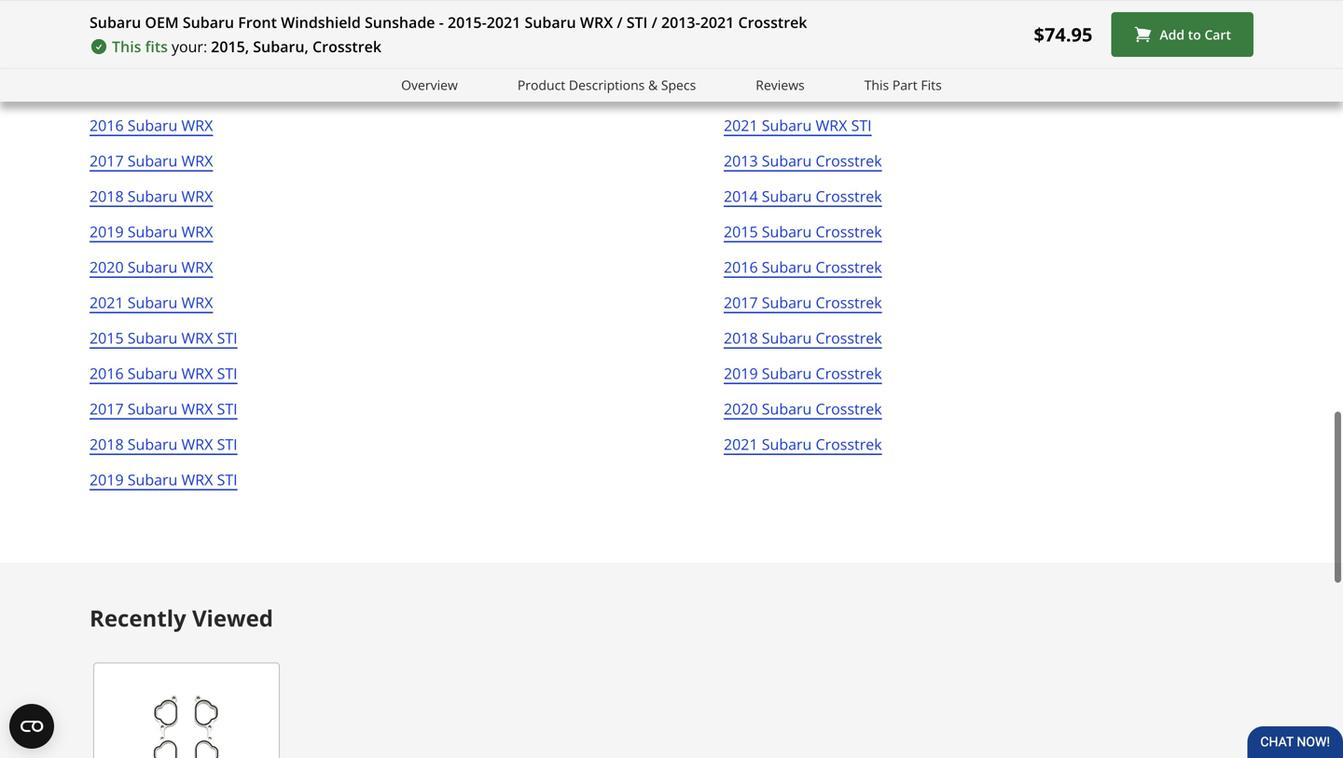 Task type: vqa. For each thing, say whether or not it's contained in the screenshot.
refer
no



Task type: describe. For each thing, give the bounding box(es) containing it.
wrx for 2017 subaru wrx
[[181, 151, 213, 171]]

2014 subaru crosstrek
[[724, 186, 882, 206]]

subaru for 2015 subaru crosstrek
[[762, 222, 812, 242]]

2020 for 2020 subaru wrx
[[90, 257, 124, 277]]

oem
[[145, 12, 179, 32]]

2017 subaru crosstrek
[[724, 293, 882, 313]]

0 vertical spatial fits
[[174, 31, 205, 57]]

subaru for 2016 subaru crosstrek
[[762, 257, 812, 277]]

2016 for 2016 subaru wrx
[[90, 115, 124, 135]]

2018 for 2018 subaru wrx sti
[[90, 434, 124, 455]]

recently
[[90, 603, 186, 634]]

1 / from the left
[[617, 12, 623, 32]]

wrx for 2019 subaru wrx
[[181, 222, 213, 242]]

2017 subaru wrx sti
[[90, 399, 238, 419]]

2014
[[724, 186, 758, 206]]

reviews
[[756, 76, 805, 94]]

subaru for 2018 subaru wrx
[[128, 186, 178, 206]]

2018 subaru wrx sti
[[90, 434, 238, 455]]

wrx for 2015 subaru wrx sti
[[181, 328, 213, 348]]

2017 for 2017 subaru crosstrek
[[724, 293, 758, 313]]

product descriptions & specs link
[[518, 75, 696, 96]]

subaru for 2018 subaru crosstrek
[[762, 328, 812, 348]]

2017 for 2017 subaru wrx sti
[[90, 399, 124, 419]]

subaru for 2021 subaru wrx sti
[[762, 115, 812, 135]]

wrx for 2018 subaru wrx sti
[[181, 434, 213, 455]]

2015 subaru crosstrek link
[[724, 220, 882, 255]]

overview
[[401, 76, 458, 94]]

sti for 2018 subaru wrx sti
[[217, 434, 238, 455]]

open widget image
[[9, 704, 54, 749]]

2020 subaru crosstrek
[[724, 399, 882, 419]]

2021 subaru wrx sti link
[[724, 114, 872, 149]]

crosstrek for 2014 subaru crosstrek
[[816, 186, 882, 206]]

product
[[518, 76, 566, 94]]

2015 subaru crosstrek
[[724, 222, 882, 242]]

2021 for 2021 subaru crosstrek
[[724, 434, 758, 455]]

0 vertical spatial part
[[131, 31, 169, 57]]

2020 for 2020 subaru wrx sti
[[724, 80, 758, 100]]

crosstrek down windshield
[[313, 36, 382, 56]]

reviews link
[[756, 75, 805, 96]]

2018 subaru crosstrek
[[724, 328, 882, 348]]

2021 subaru wrx sti
[[724, 115, 872, 135]]

2017 for 2017 subaru wrx
[[90, 151, 124, 171]]

2019 subaru wrx sti link
[[90, 468, 238, 503]]

sti for 2017 subaru wrx sti
[[217, 399, 238, 419]]

2016 subaru wrx sti
[[90, 364, 238, 384]]

2016 subaru wrx link
[[90, 114, 213, 149]]

your:
[[172, 36, 207, 56]]

2016 subaru crosstrek link
[[724, 255, 882, 291]]

sti left 2013-
[[627, 12, 648, 32]]

subaru for 2019 subaru wrx
[[128, 222, 178, 242]]

crosstrek for 2018 subaru crosstrek
[[816, 328, 882, 348]]

add to cart
[[1160, 25, 1231, 43]]

2020 subaru wrx sti
[[724, 80, 872, 100]]

fits
[[145, 36, 168, 56]]

subaru up product
[[525, 12, 576, 32]]

2015 for 2015 subaru wrx sti
[[90, 328, 124, 348]]

2013 subaru crosstrek link
[[724, 149, 882, 184]]

viewed
[[192, 603, 273, 634]]

2019 subaru crosstrek link
[[724, 362, 882, 397]]

2015 subaru wrx
[[90, 80, 213, 100]]

front
[[238, 12, 277, 32]]

crosstrek for 2020 subaru crosstrek
[[816, 399, 882, 419]]

2015 subaru wrx link
[[90, 78, 213, 114]]

2021 subaru wrx link
[[90, 291, 213, 326]]

alualm-19mm-mani aluminati 19mm billet na/jdm manifold spacers, image
[[93, 663, 280, 758]]

2021 subaru wrx
[[90, 293, 213, 313]]

2019 subaru wrx link
[[90, 220, 213, 255]]

2021 for 2021 subaru wrx sti
[[724, 115, 758, 135]]

subaru for 2015 subaru wrx sti
[[128, 328, 178, 348]]

subaru for 2017 subaru wrx
[[128, 151, 178, 171]]

wrx for 2016 subaru wrx
[[181, 115, 213, 135]]

descriptions
[[569, 76, 645, 94]]

2019 subaru wrx
[[90, 222, 213, 242]]

2016 subaru wrx
[[90, 115, 213, 135]]

subaru for 2020 subaru wrx
[[128, 257, 178, 277]]

$74.95
[[1034, 21, 1093, 47]]

subaru for 2014 subaru crosstrek
[[762, 186, 812, 206]]

subaru for 2017 subaru wrx sti
[[128, 399, 178, 419]]

subaru left the oem
[[90, 12, 141, 32]]

2016 for 2016 subaru crosstrek
[[724, 257, 758, 277]]



Task type: locate. For each thing, give the bounding box(es) containing it.
2013
[[724, 151, 758, 171]]

2016 subaru crosstrek
[[724, 257, 882, 277]]

subaru for 2017 subaru crosstrek
[[762, 293, 812, 313]]

part
[[131, 31, 169, 57], [893, 76, 918, 94]]

2016 down 2015 subaru crosstrek link
[[724, 257, 758, 277]]

subaru down 2018 subaru wrx link
[[128, 222, 178, 242]]

wrx down "2016 subaru wrx" link
[[181, 151, 213, 171]]

wrx down 2018 subaru wrx link
[[181, 222, 213, 242]]

subaru down 2021 subaru wrx link
[[128, 328, 178, 348]]

subaru for 2020 subaru crosstrek
[[762, 399, 812, 419]]

2016
[[90, 115, 124, 135], [724, 257, 758, 277], [90, 364, 124, 384]]

subaru down 2017 subaru crosstrek link on the right of page
[[762, 328, 812, 348]]

subaru down the 2014 subaru crosstrek link
[[762, 222, 812, 242]]

sti for 2019 subaru wrx sti
[[217, 470, 238, 490]]

2017 subaru wrx
[[90, 151, 213, 171]]

2018 subaru wrx sti link
[[90, 433, 238, 468]]

wrx for 2016 subaru wrx sti
[[181, 364, 213, 384]]

2020 subaru crosstrek link
[[724, 397, 882, 433]]

2017 down 2016 subaru crosstrek link
[[724, 293, 758, 313]]

subaru down 2017 subaru wrx link
[[128, 186, 178, 206]]

subaru for 2020 subaru wrx sti
[[762, 80, 812, 100]]

2018 for 2018 subaru wrx
[[90, 186, 124, 206]]

2018 inside 2018 subaru wrx sti link
[[90, 434, 124, 455]]

subaru down 2016 subaru crosstrek link
[[762, 293, 812, 313]]

crosstrek down 2017 subaru crosstrek link on the right of page
[[816, 328, 882, 348]]

2021
[[487, 12, 521, 32], [700, 12, 734, 32], [724, 115, 758, 135], [90, 293, 124, 313], [724, 434, 758, 455]]

0 vertical spatial 2016
[[90, 115, 124, 135]]

2015,
[[211, 36, 249, 56]]

specs
[[661, 76, 696, 94]]

subaru for 2018 subaru wrx sti
[[128, 434, 178, 455]]

2015
[[90, 80, 124, 100], [724, 222, 758, 242], [90, 328, 124, 348]]

subaru down 2020 subaru wrx link
[[128, 293, 178, 313]]

1 vertical spatial 2019
[[724, 364, 758, 384]]

2013-
[[661, 12, 700, 32]]

&
[[648, 76, 658, 94]]

wrx for 2021 subaru wrx
[[181, 293, 213, 313]]

2 vertical spatial 2016
[[90, 364, 124, 384]]

2015 subaru wrx sti
[[90, 328, 238, 348]]

2021 subaru crosstrek
[[724, 434, 882, 455]]

subaru for 2021 subaru crosstrek
[[762, 434, 812, 455]]

1 vertical spatial 2016
[[724, 257, 758, 277]]

wrx down '2015 subaru wrx sti' link
[[181, 364, 213, 384]]

2020 subaru wrx link
[[90, 255, 213, 291]]

sti down 2017 subaru wrx sti link
[[217, 434, 238, 455]]

wrx down 2018 subaru wrx sti link
[[181, 470, 213, 490]]

2018 down 2017 subaru wrx sti link
[[90, 434, 124, 455]]

2016 subaru wrx sti link
[[90, 362, 238, 397]]

2018 subaru crosstrek link
[[724, 326, 882, 362]]

subaru down 2019 subaru wrx link on the top left of the page
[[128, 257, 178, 277]]

sti up 2021 subaru wrx sti
[[851, 80, 872, 100]]

subaru down 2020 subaru wrx sti link
[[762, 115, 812, 135]]

subaru for 2016 subaru wrx
[[128, 115, 178, 135]]

2 vertical spatial 2019
[[90, 470, 124, 490]]

2015 subaru wrx sti link
[[90, 326, 238, 362]]

wrx down "your:"
[[181, 80, 213, 100]]

wrx for 2017 subaru wrx sti
[[181, 399, 213, 419]]

subaru for 2019 subaru wrx sti
[[128, 470, 178, 490]]

subaru down 2013 subaru crosstrek link
[[762, 186, 812, 206]]

wrx for 2020 subaru wrx
[[181, 257, 213, 277]]

crosstrek for 2015 subaru crosstrek
[[816, 222, 882, 242]]

2019 subaru wrx sti
[[90, 470, 238, 490]]

this part fits
[[90, 31, 205, 57], [864, 76, 942, 94]]

2021 for 2021 subaru wrx
[[90, 293, 124, 313]]

2020 down 2019 subaru crosstrek link on the right of the page
[[724, 399, 758, 419]]

wrx up 2016 subaru wrx sti
[[181, 328, 213, 348]]

crosstrek for 2016 subaru crosstrek
[[816, 257, 882, 277]]

wrx down 2017 subaru wrx link
[[181, 186, 213, 206]]

subaru
[[90, 12, 141, 32], [183, 12, 234, 32], [525, 12, 576, 32], [128, 80, 178, 100], [762, 80, 812, 100], [128, 115, 178, 135], [762, 115, 812, 135], [128, 151, 178, 171], [762, 151, 812, 171], [128, 186, 178, 206], [762, 186, 812, 206], [128, 222, 178, 242], [762, 222, 812, 242], [128, 257, 178, 277], [762, 257, 812, 277], [128, 293, 178, 313], [762, 293, 812, 313], [128, 328, 178, 348], [762, 328, 812, 348], [128, 364, 178, 384], [762, 364, 812, 384], [128, 399, 178, 419], [762, 399, 812, 419], [128, 434, 178, 455], [762, 434, 812, 455], [128, 470, 178, 490]]

crosstrek
[[738, 12, 807, 32], [313, 36, 382, 56], [816, 151, 882, 171], [816, 186, 882, 206], [816, 222, 882, 242], [816, 257, 882, 277], [816, 293, 882, 313], [816, 328, 882, 348], [816, 364, 882, 384], [816, 399, 882, 419], [816, 434, 882, 455]]

subaru down the '2016 subaru wrx sti' link
[[128, 399, 178, 419]]

wrx for 2015 subaru wrx
[[181, 80, 213, 100]]

2015 down '2014'
[[724, 222, 758, 242]]

2018 for 2018 subaru crosstrek
[[724, 328, 758, 348]]

2020 down 2019 subaru wrx link on the top left of the page
[[90, 257, 124, 277]]

1 vertical spatial this part fits
[[864, 76, 942, 94]]

1 vertical spatial 2020
[[90, 257, 124, 277]]

subaru oem subaru front windshield sunshade - 2015-2021 subaru wrx / sti / 2013-2021 crosstrek
[[90, 12, 807, 32]]

0 vertical spatial 2018
[[90, 186, 124, 206]]

1 horizontal spatial part
[[893, 76, 918, 94]]

crosstrek down 2015 subaru crosstrek link
[[816, 257, 882, 277]]

2018 inside 2018 subaru wrx link
[[90, 186, 124, 206]]

2 vertical spatial 2018
[[90, 434, 124, 455]]

subaru down 2015 subaru crosstrek link
[[762, 257, 812, 277]]

crosstrek for 2017 subaru crosstrek
[[816, 293, 882, 313]]

2017 inside 2017 subaru wrx link
[[90, 151, 124, 171]]

add to cart button
[[1111, 12, 1254, 57]]

1 vertical spatial 2018
[[724, 328, 758, 348]]

subaru up 2016 subaru wrx at the top of the page
[[128, 80, 178, 100]]

2021 subaru crosstrek link
[[724, 433, 882, 468]]

2016 for 2016 subaru wrx sti
[[90, 364, 124, 384]]

2013 subaru crosstrek
[[724, 151, 882, 171]]

2017 inside 2017 subaru crosstrek link
[[724, 293, 758, 313]]

sti down the '2016 subaru wrx sti' link
[[217, 399, 238, 419]]

subaru down 2019 subaru crosstrek link on the right of the page
[[762, 399, 812, 419]]

sti for 2015 subaru wrx sti
[[217, 328, 238, 348]]

2015 up 2016 subaru wrx at the top of the page
[[90, 80, 124, 100]]

2019 down 2018 subaru crosstrek link
[[724, 364, 758, 384]]

product descriptions & specs
[[518, 76, 696, 94]]

sti for 2021 subaru wrx sti
[[851, 115, 872, 135]]

2020
[[724, 80, 758, 100], [90, 257, 124, 277], [724, 399, 758, 419]]

2019 for 2019 subaru wrx sti
[[90, 470, 124, 490]]

wrx down the '2016 subaru wrx sti' link
[[181, 399, 213, 419]]

subaru down 2015 subaru wrx link
[[128, 115, 178, 135]]

crosstrek down 2016 subaru crosstrek link
[[816, 293, 882, 313]]

sti for 2016 subaru wrx sti
[[217, 364, 238, 384]]

2018 down 2017 subaru crosstrek link on the right of page
[[724, 328, 758, 348]]

1 vertical spatial part
[[893, 76, 918, 94]]

crosstrek down 2013 subaru crosstrek link
[[816, 186, 882, 206]]

crosstrek down 2020 subaru crosstrek link
[[816, 434, 882, 455]]

2018 subaru wrx
[[90, 186, 213, 206]]

1 horizontal spatial /
[[652, 12, 657, 32]]

2015-
[[448, 12, 487, 32]]

sti down 2018 subaru wrx sti link
[[217, 470, 238, 490]]

recently viewed
[[90, 603, 273, 634]]

1 horizontal spatial fits
[[921, 76, 942, 94]]

/
[[617, 12, 623, 32], [652, 12, 657, 32]]

0 vertical spatial 2019
[[90, 222, 124, 242]]

overview link
[[401, 75, 458, 96]]

2019 down 2018 subaru wrx link
[[90, 222, 124, 242]]

crosstrek for 2013 subaru crosstrek
[[816, 151, 882, 171]]

2018 inside 2018 subaru crosstrek link
[[724, 328, 758, 348]]

crosstrek down 2018 subaru crosstrek link
[[816, 364, 882, 384]]

wrx up 2021 subaru wrx sti
[[816, 80, 847, 100]]

subaru down 2018 subaru wrx sti link
[[128, 470, 178, 490]]

0 horizontal spatial fits
[[174, 31, 205, 57]]

crosstrek up the 2014 subaru crosstrek
[[816, 151, 882, 171]]

sti for 2020 subaru wrx sti
[[851, 80, 872, 100]]

this fits your: 2015, subaru, crosstrek
[[112, 36, 382, 56]]

2019 down 2018 subaru wrx sti link
[[90, 470, 124, 490]]

subaru up 2021 subaru wrx sti
[[762, 80, 812, 100]]

this part fits link
[[864, 75, 942, 96]]

0 horizontal spatial part
[[131, 31, 169, 57]]

wrx for 2018 subaru wrx
[[181, 186, 213, 206]]

wrx for 2020 subaru wrx sti
[[816, 80, 847, 100]]

sti up 2016 subaru wrx sti
[[217, 328, 238, 348]]

subaru down 2018 subaru crosstrek link
[[762, 364, 812, 384]]

2020 subaru wrx
[[90, 257, 213, 277]]

subaru for 2021 subaru wrx
[[128, 293, 178, 313]]

2019
[[90, 222, 124, 242], [724, 364, 758, 384], [90, 470, 124, 490]]

2 vertical spatial 2020
[[724, 399, 758, 419]]

subaru,
[[253, 36, 309, 56]]

2020 subaru wrx sti link
[[724, 78, 872, 114]]

subaru down 2020 subaru crosstrek link
[[762, 434, 812, 455]]

2017
[[90, 151, 124, 171], [724, 293, 758, 313], [90, 399, 124, 419]]

subaru for 2016 subaru wrx sti
[[128, 364, 178, 384]]

wrx up the 2015 subaru wrx sti
[[181, 293, 213, 313]]

2016 down 2015 subaru wrx link
[[90, 115, 124, 135]]

2018 subaru wrx link
[[90, 184, 213, 220]]

1 vertical spatial fits
[[921, 76, 942, 94]]

subaru down '2015 subaru wrx sti' link
[[128, 364, 178, 384]]

wrx down 2017 subaru wrx sti link
[[181, 434, 213, 455]]

0 vertical spatial 2017
[[90, 151, 124, 171]]

subaru for 2015 subaru wrx
[[128, 80, 178, 100]]

0 vertical spatial 2020
[[724, 80, 758, 100]]

sti down '2015 subaru wrx sti' link
[[217, 364, 238, 384]]

wrx
[[580, 12, 613, 32], [181, 80, 213, 100], [816, 80, 847, 100], [181, 115, 213, 135], [816, 115, 847, 135], [181, 151, 213, 171], [181, 186, 213, 206], [181, 222, 213, 242], [181, 257, 213, 277], [181, 293, 213, 313], [181, 328, 213, 348], [181, 364, 213, 384], [181, 399, 213, 419], [181, 434, 213, 455], [181, 470, 213, 490]]

0 horizontal spatial this part fits
[[90, 31, 205, 57]]

2 / from the left
[[652, 12, 657, 32]]

crosstrek down the 2014 subaru crosstrek link
[[816, 222, 882, 242]]

2016 down '2015 subaru wrx sti' link
[[90, 364, 124, 384]]

subaru down 2021 subaru wrx sti link
[[762, 151, 812, 171]]

2018
[[90, 186, 124, 206], [724, 328, 758, 348], [90, 434, 124, 455]]

sti
[[627, 12, 648, 32], [851, 80, 872, 100], [851, 115, 872, 135], [217, 328, 238, 348], [217, 364, 238, 384], [217, 399, 238, 419], [217, 434, 238, 455], [217, 470, 238, 490]]

1 vertical spatial 2015
[[724, 222, 758, 242]]

2017 down "2016 subaru wrx" link
[[90, 151, 124, 171]]

wrx down 2019 subaru wrx link on the top left of the page
[[181, 257, 213, 277]]

2014 subaru crosstrek link
[[724, 184, 882, 220]]

2017 inside 2017 subaru wrx sti link
[[90, 399, 124, 419]]

2017 subaru wrx sti link
[[90, 397, 238, 433]]

wrx down 2020 subaru wrx sti link
[[816, 115, 847, 135]]

0 horizontal spatial /
[[617, 12, 623, 32]]

to
[[1188, 25, 1201, 43]]

2 vertical spatial 2017
[[90, 399, 124, 419]]

wrx for 2019 subaru wrx sti
[[181, 470, 213, 490]]

0 vertical spatial this part fits
[[90, 31, 205, 57]]

subaru up "your:"
[[183, 12, 234, 32]]

1 vertical spatial 2017
[[724, 293, 758, 313]]

sunshade
[[365, 12, 435, 32]]

2015 down 2021 subaru wrx link
[[90, 328, 124, 348]]

crosstrek down 2019 subaru crosstrek link on the right of the page
[[816, 399, 882, 419]]

1 horizontal spatial this part fits
[[864, 76, 942, 94]]

subaru down "2016 subaru wrx" link
[[128, 151, 178, 171]]

-
[[439, 12, 444, 32]]

this
[[90, 31, 126, 57], [112, 36, 141, 56], [864, 76, 889, 94]]

fits
[[174, 31, 205, 57], [921, 76, 942, 94]]

crosstrek up reviews
[[738, 12, 807, 32]]

crosstrek for 2019 subaru crosstrek
[[816, 364, 882, 384]]

2018 down 2017 subaru wrx link
[[90, 186, 124, 206]]

2015 for 2015 subaru wrx
[[90, 80, 124, 100]]

add
[[1160, 25, 1185, 43]]

2019 subaru crosstrek
[[724, 364, 882, 384]]

2020 right specs
[[724, 80, 758, 100]]

wrx up the product descriptions & specs
[[580, 12, 613, 32]]

0 vertical spatial 2015
[[90, 80, 124, 100]]

subaru for 2019 subaru crosstrek
[[762, 364, 812, 384]]

crosstrek for 2021 subaru crosstrek
[[816, 434, 882, 455]]

sti down this part fits link
[[851, 115, 872, 135]]

2020 for 2020 subaru crosstrek
[[724, 399, 758, 419]]

2019 for 2019 subaru wrx
[[90, 222, 124, 242]]

subaru for 2013 subaru crosstrek
[[762, 151, 812, 171]]

wrx down 2015 subaru wrx link
[[181, 115, 213, 135]]

2017 down the '2016 subaru wrx sti' link
[[90, 399, 124, 419]]

wrx for 2021 subaru wrx sti
[[816, 115, 847, 135]]

2 vertical spatial 2015
[[90, 328, 124, 348]]

2017 subaru crosstrek link
[[724, 291, 882, 326]]

2015 for 2015 subaru crosstrek
[[724, 222, 758, 242]]

subaru down 2017 subaru wrx sti link
[[128, 434, 178, 455]]

2017 subaru wrx link
[[90, 149, 213, 184]]

windshield
[[281, 12, 361, 32]]

cart
[[1205, 25, 1231, 43]]

2019 for 2019 subaru crosstrek
[[724, 364, 758, 384]]



